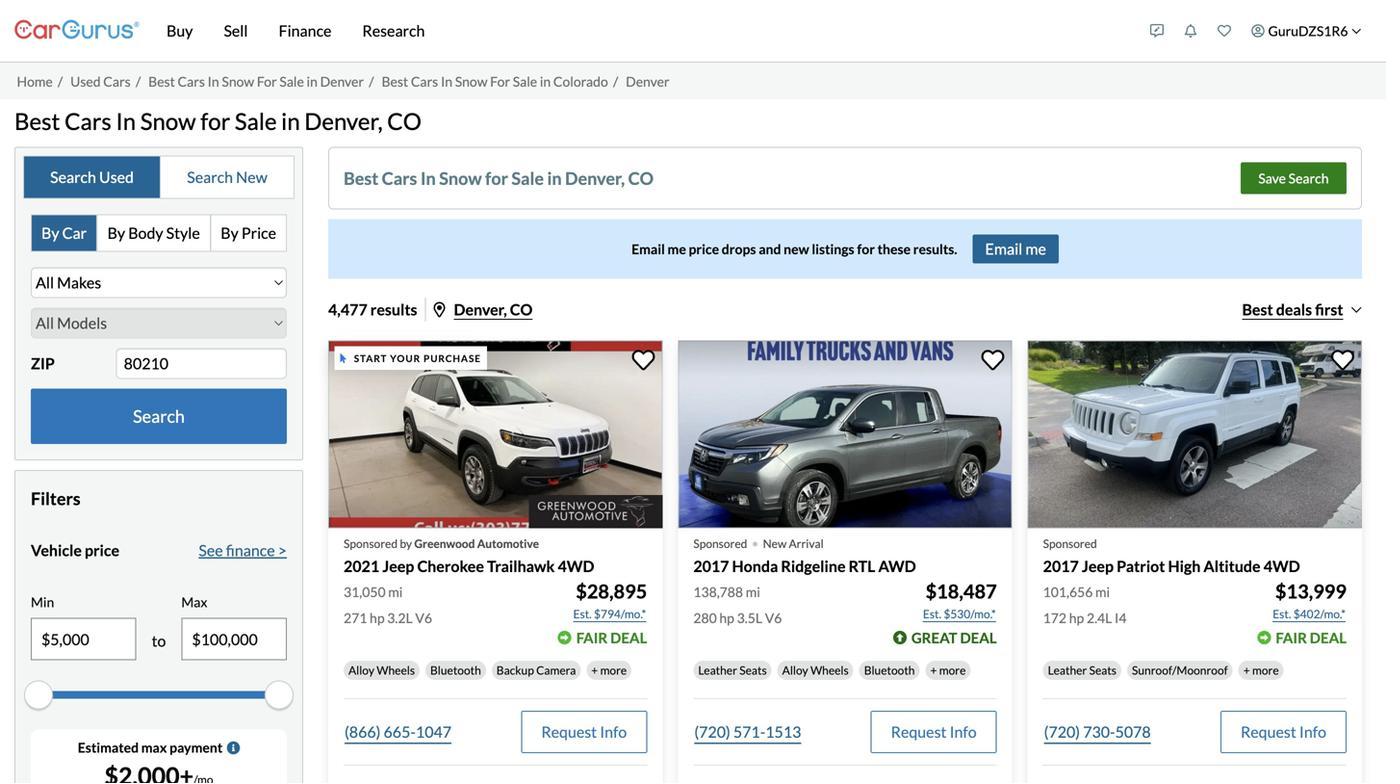 Task type: locate. For each thing, give the bounding box(es) containing it.
your
[[390, 352, 421, 364]]

$402/mo.*
[[1294, 607, 1347, 621]]

0 horizontal spatial for
[[201, 107, 230, 135]]

deal down $402/mo.*
[[1311, 629, 1347, 646]]

0 horizontal spatial alloy wheels
[[349, 663, 415, 677]]

honda
[[733, 557, 779, 576]]

2 mi from the left
[[746, 584, 761, 600]]

2 fair from the left
[[1277, 629, 1308, 646]]

seats
[[740, 663, 767, 677], [1090, 663, 1117, 677]]

2 hp from the left
[[720, 610, 735, 626]]

by for by car
[[41, 223, 59, 242]]

0 horizontal spatial fair
[[577, 629, 608, 646]]

new
[[236, 167, 268, 186], [763, 537, 787, 551]]

0 horizontal spatial jeep
[[383, 557, 415, 576]]

3 by from the left
[[221, 223, 239, 242]]

1 horizontal spatial more
[[940, 663, 966, 677]]

2 horizontal spatial deal
[[1311, 629, 1347, 646]]

v6 inside 138,788 mi 280 hp 3.5l v6
[[765, 610, 782, 626]]

menu bar
[[140, 0, 1141, 62]]

2 horizontal spatial request
[[1242, 722, 1297, 741]]

email right results.
[[986, 239, 1023, 258]]

0 horizontal spatial email
[[632, 241, 665, 257]]

1 horizontal spatial sponsored
[[694, 537, 748, 551]]

search used tab
[[24, 156, 161, 198]]

2 jeep from the left
[[1082, 557, 1114, 576]]

body
[[128, 223, 163, 242]]

v6 for greenwood automotive
[[415, 610, 432, 626]]

alloy down 271
[[349, 663, 375, 677]]

0 horizontal spatial v6
[[415, 610, 432, 626]]

mi down honda
[[746, 584, 761, 600]]

2 leather seats from the left
[[1049, 663, 1117, 677]]

by for by price
[[221, 223, 239, 242]]

denver down finance dropdown button
[[320, 73, 364, 89]]

best cars in snow for sale in denver link
[[148, 73, 364, 89]]

email left drops
[[632, 241, 665, 257]]

2 for from the left
[[490, 73, 510, 89]]

1 vertical spatial denver,
[[565, 167, 625, 189]]

1 horizontal spatial bluetooth
[[865, 663, 915, 677]]

me inside button
[[1026, 239, 1047, 258]]

1 request info from the left
[[542, 722, 627, 741]]

1 horizontal spatial + more
[[931, 663, 966, 677]]

/ right the colorado
[[614, 73, 619, 89]]

$28,895
[[576, 580, 648, 603]]

2 info from the left
[[950, 722, 977, 741]]

0 horizontal spatial co
[[387, 107, 422, 135]]

1 horizontal spatial v6
[[765, 610, 782, 626]]

0 horizontal spatial sponsored
[[344, 537, 398, 551]]

used right home link
[[70, 73, 101, 89]]

search inside tab
[[187, 167, 233, 186]]

0 horizontal spatial request info
[[542, 722, 627, 741]]

3 + more from the left
[[1244, 663, 1280, 677]]

save
[[1259, 170, 1287, 186]]

2 est. from the left
[[924, 607, 942, 621]]

see finance >
[[199, 541, 287, 559]]

hp right 271
[[370, 610, 385, 626]]

1 hp from the left
[[370, 610, 385, 626]]

0 horizontal spatial price
[[85, 541, 120, 559]]

(720) left 730-
[[1045, 722, 1081, 741]]

fair deal down est. $402/mo.* button
[[1277, 629, 1347, 646]]

search up car
[[50, 167, 96, 186]]

search down zip telephone field
[[133, 406, 185, 427]]

1 est. from the left
[[574, 607, 592, 621]]

deal for ·
[[961, 629, 998, 646]]

+ more down great deal
[[931, 663, 966, 677]]

2 more from the left
[[940, 663, 966, 677]]

camera
[[537, 663, 576, 677]]

280
[[694, 610, 717, 626]]

est. inside the $13,999 est. $402/mo.*
[[1274, 607, 1292, 621]]

1 horizontal spatial co
[[510, 300, 533, 319]]

+ for greenwood automotive
[[592, 663, 598, 677]]

1 horizontal spatial seats
[[1090, 663, 1117, 677]]

alloy
[[349, 663, 375, 677], [783, 663, 809, 677]]

denver
[[320, 73, 364, 89], [626, 73, 670, 89]]

2017 inside sponsored · new arrival 2017 honda ridgeline rtl awd
[[694, 557, 730, 576]]

2017
[[694, 557, 730, 576], [1044, 557, 1080, 576]]

1 horizontal spatial alloy
[[783, 663, 809, 677]]

0 vertical spatial new
[[236, 167, 268, 186]]

deal down $794/mo.*
[[611, 629, 648, 646]]

bluetooth left backup
[[431, 663, 481, 677]]

1 vertical spatial price
[[85, 541, 120, 559]]

1 vertical spatial for
[[485, 167, 508, 189]]

fair down est. $402/mo.* button
[[1277, 629, 1308, 646]]

gurudzs1r6 menu
[[1141, 4, 1373, 58]]

great deal
[[912, 629, 998, 646]]

jeep
[[383, 557, 415, 576], [1082, 557, 1114, 576]]

used up "body"
[[99, 167, 134, 186]]

jeep up 101,656
[[1082, 557, 1114, 576]]

3 est. from the left
[[1274, 607, 1292, 621]]

home / used cars / best cars in snow for sale in denver / best cars in snow for sale in colorado / denver
[[17, 73, 670, 89]]

2 bluetooth from the left
[[865, 663, 915, 677]]

0 horizontal spatial info
[[600, 722, 627, 741]]

more for greenwood automotive
[[601, 663, 627, 677]]

0 horizontal spatial seats
[[740, 663, 767, 677]]

2 2017 from the left
[[1044, 557, 1080, 576]]

2 horizontal spatial info
[[1300, 722, 1327, 741]]

0 horizontal spatial request info button
[[521, 711, 648, 753]]

3 mi from the left
[[1096, 584, 1111, 600]]

$28,895 est. $794/mo.*
[[574, 580, 648, 621]]

1 seats from the left
[[740, 663, 767, 677]]

mi
[[388, 584, 403, 600], [746, 584, 761, 600], [1096, 584, 1111, 600]]

1 + from the left
[[592, 663, 598, 677]]

2 by from the left
[[107, 223, 125, 242]]

leather down "280" in the bottom right of the page
[[699, 663, 738, 677]]

v6 for ·
[[765, 610, 782, 626]]

bluetooth
[[431, 663, 481, 677], [865, 663, 915, 677]]

0 horizontal spatial more
[[601, 663, 627, 677]]

1 mi from the left
[[388, 584, 403, 600]]

3 more from the left
[[1253, 663, 1280, 677]]

home
[[17, 73, 53, 89]]

1 + more from the left
[[592, 663, 627, 677]]

saved cars image
[[1218, 24, 1232, 38]]

0 horizontal spatial +
[[592, 663, 598, 677]]

0 horizontal spatial leather seats
[[699, 663, 767, 677]]

2 sponsored from the left
[[694, 537, 748, 551]]

email inside button
[[986, 239, 1023, 258]]

for down sell dropdown button
[[257, 73, 277, 89]]

1 v6 from the left
[[415, 610, 432, 626]]

1 horizontal spatial est.
[[924, 607, 942, 621]]

4 / from the left
[[614, 73, 619, 89]]

2 horizontal spatial mi
[[1096, 584, 1111, 600]]

price
[[242, 223, 276, 242]]

leather for ·
[[699, 663, 738, 677]]

bluetooth down great
[[865, 663, 915, 677]]

by left car
[[41, 223, 59, 242]]

for
[[201, 107, 230, 135], [485, 167, 508, 189], [858, 241, 875, 257]]

to
[[152, 631, 166, 650]]

1 horizontal spatial request info button
[[871, 711, 998, 753]]

2017 up 138,788
[[694, 557, 730, 576]]

mouse pointer image
[[340, 353, 346, 363]]

map marker alt image
[[434, 302, 445, 317]]

2 horizontal spatial request info button
[[1221, 711, 1347, 753]]

1 vertical spatial tab list
[[31, 214, 287, 252]]

2 horizontal spatial est.
[[1274, 607, 1292, 621]]

fair for $28,895
[[577, 629, 608, 646]]

sponsored for by
[[344, 537, 398, 551]]

mi inside 138,788 mi 280 hp 3.5l v6
[[746, 584, 761, 600]]

search used
[[50, 167, 134, 186]]

search right "save"
[[1289, 170, 1330, 186]]

2 4wd from the left
[[1264, 557, 1301, 576]]

1 horizontal spatial me
[[1026, 239, 1047, 258]]

sell
[[224, 21, 248, 40]]

seats for 2017
[[1090, 663, 1117, 677]]

email for email me
[[986, 239, 1023, 258]]

2 request info button from the left
[[871, 711, 998, 753]]

search for search new
[[187, 167, 233, 186]]

cars
[[103, 73, 131, 89], [178, 73, 205, 89], [411, 73, 438, 89], [65, 107, 112, 135], [382, 167, 417, 189]]

1 horizontal spatial alloy wheels
[[783, 663, 849, 677]]

hp inside 138,788 mi 280 hp 3.5l v6
[[720, 610, 735, 626]]

seats for ·
[[740, 663, 767, 677]]

est. $530/mo.* button
[[923, 604, 998, 624]]

by inside tab
[[221, 223, 239, 242]]

mi inside 101,656 mi 172 hp 2.4l i4
[[1096, 584, 1111, 600]]

for left the colorado
[[490, 73, 510, 89]]

1 vertical spatial best cars in snow for sale in denver, co
[[344, 167, 654, 189]]

0 horizontal spatial new
[[236, 167, 268, 186]]

me
[[1026, 239, 1047, 258], [668, 241, 687, 257]]

new up by price
[[236, 167, 268, 186]]

5078
[[1116, 722, 1152, 741]]

1 horizontal spatial for
[[485, 167, 508, 189]]

search for search used
[[50, 167, 96, 186]]

+ more right camera
[[592, 663, 627, 677]]

alloy wheels down 3.2l
[[349, 663, 415, 677]]

1 2017 from the left
[[694, 557, 730, 576]]

deal down $530/mo.*
[[961, 629, 998, 646]]

sponsored inside sponsored by greenwood automotive 2021 jeep cherokee trailhawk 4wd
[[344, 537, 398, 551]]

0 vertical spatial denver,
[[305, 107, 383, 135]]

by left price
[[221, 223, 239, 242]]

1 jeep from the left
[[383, 557, 415, 576]]

1 horizontal spatial leather seats
[[1049, 663, 1117, 677]]

sponsored inside "sponsored 2017 jeep patriot high altitude 4wd"
[[1044, 537, 1098, 551]]

2 (720) from the left
[[1045, 722, 1081, 741]]

fair deal for $28,895
[[577, 629, 648, 646]]

new right ·
[[763, 537, 787, 551]]

leather seats for ·
[[699, 663, 767, 677]]

1 horizontal spatial wheels
[[811, 663, 849, 677]]

alloy wheels up 1513
[[783, 663, 849, 677]]

0 horizontal spatial + more
[[592, 663, 627, 677]]

1 horizontal spatial (720)
[[1045, 722, 1081, 741]]

sponsored up 101,656
[[1044, 537, 1098, 551]]

/ right home link
[[58, 73, 63, 89]]

me for email me
[[1026, 239, 1047, 258]]

hp inside the 31,050 mi 271 hp 3.2l v6
[[370, 610, 385, 626]]

more down great deal
[[940, 663, 966, 677]]

used
[[70, 73, 101, 89], [99, 167, 134, 186]]

2 seats from the left
[[1090, 663, 1117, 677]]

2 horizontal spatial for
[[858, 241, 875, 257]]

search
[[50, 167, 96, 186], [187, 167, 233, 186], [1289, 170, 1330, 186], [133, 406, 185, 427]]

0 horizontal spatial 4wd
[[558, 557, 595, 576]]

2 horizontal spatial hp
[[1070, 610, 1085, 626]]

0 horizontal spatial deal
[[611, 629, 648, 646]]

2 alloy from the left
[[783, 663, 809, 677]]

search inside tab
[[50, 167, 96, 186]]

gurudzs1r6
[[1269, 23, 1349, 39]]

mi up 2.4l
[[1096, 584, 1111, 600]]

tab list
[[23, 155, 295, 199], [31, 214, 287, 252]]

$18,487 est. $530/mo.*
[[924, 580, 998, 621]]

save search
[[1259, 170, 1330, 186]]

0 horizontal spatial fair deal
[[577, 629, 648, 646]]

price left drops
[[689, 241, 720, 257]]

seats down 2.4l
[[1090, 663, 1117, 677]]

sunroof/moonroof
[[1133, 663, 1229, 677]]

0 horizontal spatial wheels
[[377, 663, 415, 677]]

new inside sponsored · new arrival 2017 honda ridgeline rtl awd
[[763, 537, 787, 551]]

2 horizontal spatial + more
[[1244, 663, 1280, 677]]

1 horizontal spatial info
[[950, 722, 977, 741]]

1 leather from the left
[[699, 663, 738, 677]]

+ for ·
[[931, 663, 938, 677]]

jeep inside "sponsored 2017 jeep patriot high altitude 4wd"
[[1082, 557, 1114, 576]]

price right vehicle at the bottom
[[85, 541, 120, 559]]

fair for $13,999
[[1277, 629, 1308, 646]]

0 horizontal spatial request
[[542, 722, 597, 741]]

+ right sunroof/moonroof
[[1244, 663, 1251, 677]]

2 vertical spatial denver,
[[454, 300, 507, 319]]

3.2l
[[387, 610, 413, 626]]

1 request info button from the left
[[521, 711, 648, 753]]

request info button for greenwood automotive
[[521, 711, 648, 753]]

1 vertical spatial used
[[99, 167, 134, 186]]

1 by from the left
[[41, 223, 59, 242]]

2 horizontal spatial more
[[1253, 663, 1280, 677]]

1 horizontal spatial jeep
[[1082, 557, 1114, 576]]

1 horizontal spatial by
[[107, 223, 125, 242]]

1 horizontal spatial leather
[[1049, 663, 1088, 677]]

1 horizontal spatial for
[[490, 73, 510, 89]]

1 horizontal spatial denver
[[626, 73, 670, 89]]

2 horizontal spatial +
[[1244, 663, 1251, 677]]

1 info from the left
[[600, 722, 627, 741]]

hp right 172
[[1070, 610, 1085, 626]]

zip
[[31, 354, 55, 373]]

fair
[[577, 629, 608, 646], [1277, 629, 1308, 646]]

denver,
[[305, 107, 383, 135], [565, 167, 625, 189], [454, 300, 507, 319]]

1 (720) from the left
[[695, 722, 731, 741]]

2017 up 101,656
[[1044, 557, 1080, 576]]

1 fair from the left
[[577, 629, 608, 646]]

alloy up 1513
[[783, 663, 809, 677]]

31,050
[[344, 584, 386, 600]]

request
[[542, 722, 597, 741], [892, 722, 947, 741], [1242, 722, 1297, 741]]

/ right the used cars link
[[136, 73, 141, 89]]

more down est. $402/mo.* button
[[1253, 663, 1280, 677]]

0 horizontal spatial for
[[257, 73, 277, 89]]

2 v6 from the left
[[765, 610, 782, 626]]

est. $402/mo.* button
[[1273, 604, 1347, 624]]

1 4wd from the left
[[558, 557, 595, 576]]

request info for greenwood automotive
[[542, 722, 627, 741]]

0 vertical spatial best cars in snow for sale in denver, co
[[14, 107, 422, 135]]

seats down 3.5l
[[740, 663, 767, 677]]

0 horizontal spatial mi
[[388, 584, 403, 600]]

+ down great
[[931, 663, 938, 677]]

2 + from the left
[[931, 663, 938, 677]]

2 deal from the left
[[961, 629, 998, 646]]

1 horizontal spatial mi
[[746, 584, 761, 600]]

best cars in snow for sale in denver, co
[[14, 107, 422, 135], [344, 167, 654, 189]]

sponsored
[[344, 537, 398, 551], [694, 537, 748, 551], [1044, 537, 1098, 551]]

mi up 3.2l
[[388, 584, 403, 600]]

sponsored up 2021
[[344, 537, 398, 551]]

email
[[986, 239, 1023, 258], [632, 241, 665, 257]]

1 horizontal spatial deal
[[961, 629, 998, 646]]

hp
[[370, 610, 385, 626], [720, 610, 735, 626], [1070, 610, 1085, 626]]

0 horizontal spatial (720)
[[695, 722, 731, 741]]

new
[[784, 241, 810, 257]]

fair deal down est. $794/mo.* button
[[577, 629, 648, 646]]

used cars link
[[70, 73, 131, 89]]

1 fair deal from the left
[[577, 629, 648, 646]]

snow
[[222, 73, 254, 89], [455, 73, 488, 89], [140, 107, 196, 135], [439, 167, 482, 189]]

hp for greenwood automotive
[[370, 610, 385, 626]]

2 horizontal spatial co
[[629, 167, 654, 189]]

used inside tab
[[99, 167, 134, 186]]

0 horizontal spatial by
[[41, 223, 59, 242]]

+ more down est. $402/mo.* button
[[1244, 663, 1280, 677]]

more down est. $794/mo.* button
[[601, 663, 627, 677]]

leather down 172
[[1049, 663, 1088, 677]]

3 hp from the left
[[1070, 610, 1085, 626]]

greenwood automotive image
[[529, 495, 663, 528]]

2017 honda ridgeline rtl awd pickup truck all-wheel drive 6-speed automatic image
[[678, 340, 1013, 528]]

leather seats down 3.5l
[[699, 663, 767, 677]]

/ down research popup button
[[369, 73, 374, 89]]

co
[[387, 107, 422, 135], [629, 167, 654, 189], [510, 300, 533, 319]]

mi inside the 31,050 mi 271 hp 3.2l v6
[[388, 584, 403, 600]]

1 horizontal spatial email
[[986, 239, 1023, 258]]

0 horizontal spatial denver
[[320, 73, 364, 89]]

awd
[[879, 557, 917, 576]]

2 horizontal spatial by
[[221, 223, 239, 242]]

1 sponsored from the left
[[344, 537, 398, 551]]

leather seats down 2.4l
[[1049, 663, 1117, 677]]

sale
[[280, 73, 304, 89], [513, 73, 538, 89], [235, 107, 277, 135], [512, 167, 544, 189]]

31,050 mi 271 hp 3.2l v6
[[344, 584, 432, 626]]

by for by body style
[[107, 223, 125, 242]]

4wd up $28,895
[[558, 557, 595, 576]]

min
[[31, 594, 54, 610]]

sponsored left ·
[[694, 537, 748, 551]]

1 horizontal spatial 2017
[[1044, 557, 1080, 576]]

gurudzs1r6 menu item
[[1242, 4, 1373, 58]]

denver, co
[[454, 300, 533, 319]]

by
[[41, 223, 59, 242], [107, 223, 125, 242], [221, 223, 239, 242]]

white 2017 jeep patriot high altitude 4wd suv / crossover four-wheel drive 6-speed automatic image
[[1028, 340, 1363, 528]]

2 request from the left
[[892, 722, 947, 741]]

3 sponsored from the left
[[1044, 537, 1098, 551]]

hp right "280" in the bottom right of the page
[[720, 610, 735, 626]]

1 horizontal spatial request info
[[892, 722, 977, 741]]

fair down est. $794/mo.* button
[[577, 629, 608, 646]]

138,788 mi 280 hp 3.5l v6
[[694, 584, 782, 626]]

2 horizontal spatial denver,
[[565, 167, 625, 189]]

est. inside '$28,895 est. $794/mo.*'
[[574, 607, 592, 621]]

tab list containing search used
[[23, 155, 295, 199]]

(720) left 571-
[[695, 722, 731, 741]]

1 vertical spatial new
[[763, 537, 787, 551]]

1 more from the left
[[601, 663, 627, 677]]

for
[[257, 73, 277, 89], [490, 73, 510, 89]]

2 fair deal from the left
[[1277, 629, 1347, 646]]

v6 inside the 31,050 mi 271 hp 3.2l v6
[[415, 610, 432, 626]]

2 request info from the left
[[892, 722, 977, 741]]

v6 right 3.5l
[[765, 610, 782, 626]]

search up style
[[187, 167, 233, 186]]

jeep down by
[[383, 557, 415, 576]]

start your purchase
[[354, 352, 482, 364]]

denver right the colorado
[[626, 73, 670, 89]]

0 vertical spatial price
[[689, 241, 720, 257]]

open notifications image
[[1185, 24, 1198, 38]]

ridgeline
[[782, 557, 846, 576]]

1 leather seats from the left
[[699, 663, 767, 677]]

colorado
[[554, 73, 608, 89]]

2 leather from the left
[[1049, 663, 1088, 677]]

backup camera
[[497, 663, 576, 677]]

by left "body"
[[107, 223, 125, 242]]

0 horizontal spatial alloy
[[349, 663, 375, 677]]

finance
[[279, 21, 332, 40]]

1 horizontal spatial +
[[931, 663, 938, 677]]

1 deal from the left
[[611, 629, 648, 646]]

4,477 results
[[328, 300, 418, 319]]

1 alloy wheels from the left
[[349, 663, 415, 677]]

sell button
[[208, 0, 263, 62]]

est. up great
[[924, 607, 942, 621]]

est. down $28,895
[[574, 607, 592, 621]]

sponsored inside sponsored · new arrival 2017 honda ridgeline rtl awd
[[694, 537, 748, 551]]

0 vertical spatial tab list
[[23, 155, 295, 199]]

est. down $13,999
[[1274, 607, 1292, 621]]

2 horizontal spatial request info
[[1242, 722, 1327, 741]]

0 horizontal spatial leather
[[699, 663, 738, 677]]

hp inside 101,656 mi 172 hp 2.4l i4
[[1070, 610, 1085, 626]]

by car
[[41, 223, 87, 242]]

1 request from the left
[[542, 722, 597, 741]]

2 + more from the left
[[931, 663, 966, 677]]

1 horizontal spatial price
[[689, 241, 720, 257]]

best cars in snow for sale in colorado link
[[382, 73, 608, 89]]

estimated
[[78, 739, 139, 756]]

2 horizontal spatial sponsored
[[1044, 537, 1098, 551]]

listings
[[812, 241, 855, 257]]

high
[[1169, 557, 1201, 576]]

3 request info button from the left
[[1221, 711, 1347, 753]]

$530/mo.*
[[944, 607, 997, 621]]

1 horizontal spatial denver,
[[454, 300, 507, 319]]

4wd up $13,999
[[1264, 557, 1301, 576]]

1 horizontal spatial request
[[892, 722, 947, 741]]

v6 right 3.2l
[[415, 610, 432, 626]]

0 horizontal spatial hp
[[370, 610, 385, 626]]

1 horizontal spatial fair
[[1277, 629, 1308, 646]]

0 horizontal spatial me
[[668, 241, 687, 257]]

patriot
[[1117, 557, 1166, 576]]

est. inside $18,487 est. $530/mo.*
[[924, 607, 942, 621]]

+ right camera
[[592, 663, 598, 677]]



Task type: vqa. For each thing, say whether or not it's contained in the screenshot.
the received
no



Task type: describe. For each thing, give the bounding box(es) containing it.
vehicle
[[31, 541, 82, 559]]

Min text field
[[32, 619, 135, 659]]

new inside tab
[[236, 167, 268, 186]]

info circle image
[[227, 741, 240, 755]]

138,788
[[694, 584, 744, 600]]

email me
[[986, 239, 1047, 258]]

hp for ·
[[720, 610, 735, 626]]

1 alloy from the left
[[349, 663, 375, 677]]

cargurus logo homepage link image
[[14, 3, 140, 58]]

1047
[[416, 722, 452, 741]]

2 wheels from the left
[[811, 663, 849, 677]]

(866) 665-1047 button
[[344, 711, 453, 753]]

2 denver from the left
[[626, 73, 670, 89]]

automotive
[[478, 537, 539, 551]]

1 wheels from the left
[[377, 663, 415, 677]]

730-
[[1084, 722, 1116, 741]]

results
[[371, 300, 418, 319]]

est. for ·
[[924, 607, 942, 621]]

$13,999
[[1276, 580, 1347, 603]]

$18,487
[[926, 580, 998, 603]]

altitude
[[1204, 557, 1261, 576]]

request info button for ·
[[871, 711, 998, 753]]

0 vertical spatial for
[[201, 107, 230, 135]]

(866) 665-1047
[[345, 722, 452, 741]]

by body style tab
[[98, 215, 211, 251]]

3 request info from the left
[[1242, 722, 1327, 741]]

3 info from the left
[[1300, 722, 1327, 741]]

Max text field
[[182, 619, 286, 659]]

request info for ·
[[892, 722, 977, 741]]

gurudzs1r6 button
[[1242, 4, 1373, 58]]

by car tab
[[32, 215, 98, 251]]

max
[[141, 739, 167, 756]]

see
[[199, 541, 223, 559]]

estimated max payment
[[78, 739, 223, 756]]

add a car review image
[[1151, 24, 1165, 38]]

by price tab
[[211, 215, 286, 251]]

search for search
[[133, 406, 185, 427]]

0 horizontal spatial denver,
[[305, 107, 383, 135]]

sponsored for 2017
[[1044, 537, 1098, 551]]

by body style
[[107, 223, 200, 242]]

jeep inside sponsored by greenwood automotive 2021 jeep cherokee trailhawk 4wd
[[383, 557, 415, 576]]

1 denver from the left
[[320, 73, 364, 89]]

save search button
[[1241, 162, 1347, 194]]

finance button
[[263, 0, 347, 62]]

(720) 571-1513 button
[[694, 711, 803, 753]]

more for ·
[[940, 663, 966, 677]]

·
[[752, 525, 760, 559]]

home link
[[17, 73, 53, 89]]

3 request from the left
[[1242, 722, 1297, 741]]

request for ·
[[892, 722, 947, 741]]

purchase
[[424, 352, 482, 364]]

by
[[400, 537, 412, 551]]

4wd inside sponsored by greenwood automotive 2021 jeep cherokee trailhawk 4wd
[[558, 557, 595, 576]]

(866)
[[345, 722, 381, 741]]

(720) 730-5078
[[1045, 722, 1152, 741]]

info for greenwood automotive
[[600, 722, 627, 741]]

3 + from the left
[[1244, 663, 1251, 677]]

results.
[[914, 241, 958, 257]]

payment
[[170, 739, 223, 756]]

deal for greenwood automotive
[[611, 629, 648, 646]]

2017 inside "sponsored 2017 jeep patriot high altitude 4wd"
[[1044, 557, 1080, 576]]

+ more for greenwood automotive
[[592, 663, 627, 677]]

and
[[759, 241, 782, 257]]

sponsored · new arrival 2017 honda ridgeline rtl awd
[[694, 525, 917, 576]]

fair deal for $13,999
[[1277, 629, 1347, 646]]

tab list containing by car
[[31, 214, 287, 252]]

sponsored 2017 jeep patriot high altitude 4wd
[[1044, 537, 1301, 576]]

+ more for ·
[[931, 663, 966, 677]]

271
[[344, 610, 367, 626]]

2 vertical spatial for
[[858, 241, 875, 257]]

(720) for 2017
[[1045, 722, 1081, 741]]

>
[[278, 541, 287, 559]]

3.5l
[[737, 610, 763, 626]]

start
[[354, 352, 388, 364]]

bright white clearcoat 2021 jeep cherokee trailhawk 4wd suv / crossover four-wheel drive automatic image
[[328, 340, 663, 528]]

arrival
[[789, 537, 824, 551]]

101,656 mi 172 hp 2.4l i4
[[1044, 584, 1127, 626]]

2 / from the left
[[136, 73, 141, 89]]

great
[[912, 629, 958, 646]]

mi for ·
[[746, 584, 761, 600]]

leather for 2017
[[1049, 663, 1088, 677]]

172
[[1044, 610, 1067, 626]]

1 / from the left
[[58, 73, 63, 89]]

sponsored for ·
[[694, 537, 748, 551]]

$794/mo.*
[[594, 607, 647, 621]]

i4
[[1115, 610, 1127, 626]]

ZIP telephone field
[[116, 348, 287, 379]]

email for email me price drops and new listings for these results.
[[632, 241, 665, 257]]

sponsored by greenwood automotive 2021 jeep cherokee trailhawk 4wd
[[344, 537, 595, 576]]

4,477
[[328, 300, 368, 319]]

$13,999 est. $402/mo.*
[[1274, 580, 1347, 621]]

vehicle price
[[31, 541, 120, 559]]

email me price drops and new listings for these results.
[[632, 241, 958, 257]]

see finance > link
[[199, 539, 287, 562]]

1 for from the left
[[257, 73, 277, 89]]

info for ·
[[950, 722, 977, 741]]

(720) 730-5078 button
[[1044, 711, 1153, 753]]

buy
[[167, 21, 193, 40]]

request for greenwood automotive
[[542, 722, 597, 741]]

denver, co button
[[434, 300, 533, 319]]

buy button
[[151, 0, 208, 62]]

cherokee
[[417, 557, 484, 576]]

by price
[[221, 223, 276, 242]]

4wd inside "sponsored 2017 jeep patriot high altitude 4wd"
[[1264, 557, 1301, 576]]

1 vertical spatial co
[[629, 167, 654, 189]]

chevron down image
[[1352, 26, 1362, 36]]

(720) for ·
[[695, 722, 731, 741]]

mi for greenwood automotive
[[388, 584, 403, 600]]

101,656
[[1044, 584, 1094, 600]]

1 bluetooth from the left
[[431, 663, 481, 677]]

2021
[[344, 557, 380, 576]]

me for email me price drops and new listings for these results.
[[668, 241, 687, 257]]

research
[[363, 21, 425, 40]]

571-
[[734, 722, 766, 741]]

0 vertical spatial used
[[70, 73, 101, 89]]

leather seats for 2017
[[1049, 663, 1117, 677]]

2.4l
[[1087, 610, 1113, 626]]

finance
[[226, 541, 275, 559]]

user icon image
[[1252, 24, 1266, 38]]

menu bar containing buy
[[140, 0, 1141, 62]]

est. for greenwood automotive
[[574, 607, 592, 621]]

max
[[181, 594, 208, 610]]

these
[[878, 241, 911, 257]]

2 vertical spatial co
[[510, 300, 533, 319]]

rtl
[[849, 557, 876, 576]]

style
[[166, 223, 200, 242]]

3 / from the left
[[369, 73, 374, 89]]

greenwood
[[415, 537, 475, 551]]

0 vertical spatial co
[[387, 107, 422, 135]]

search new tab
[[161, 156, 294, 198]]

trailhawk
[[487, 557, 555, 576]]

3 deal from the left
[[1311, 629, 1347, 646]]

2 alloy wheels from the left
[[783, 663, 849, 677]]

(720) 571-1513
[[695, 722, 802, 741]]

665-
[[384, 722, 416, 741]]



